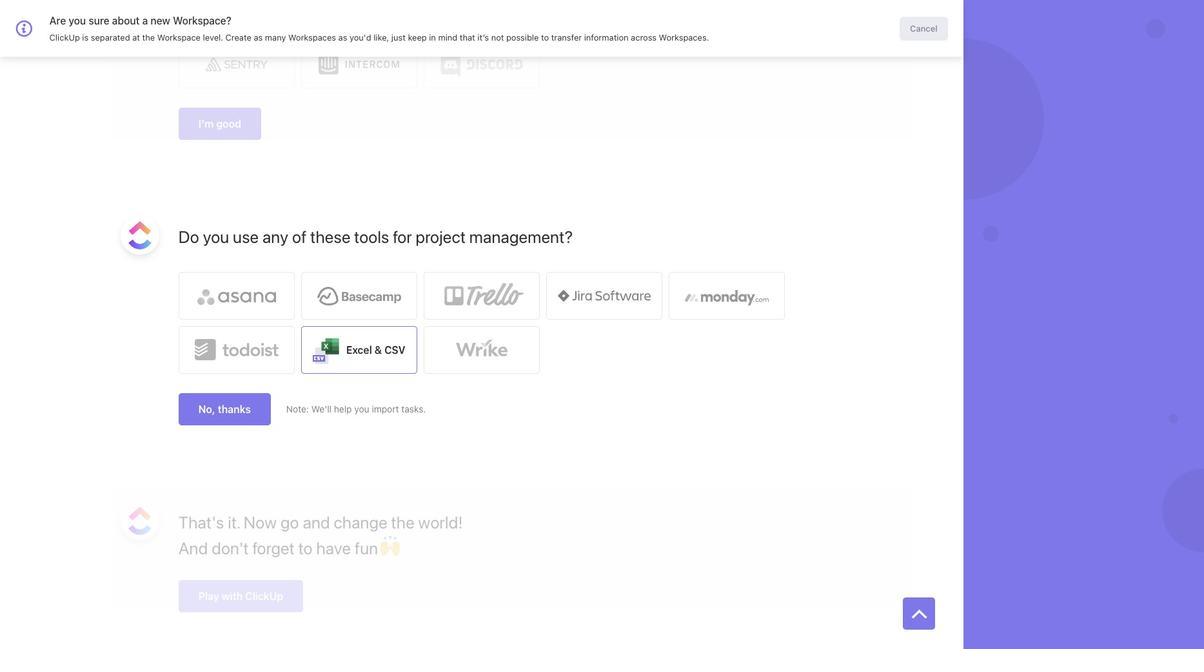 Task type: vqa. For each thing, say whether or not it's contained in the screenshot.
PROJECT
yes



Task type: describe. For each thing, give the bounding box(es) containing it.
about
[[112, 15, 140, 26]]

project
[[416, 227, 466, 247]]

for
[[393, 227, 412, 247]]

at
[[132, 32, 140, 43]]

you'd
[[350, 32, 372, 43]]

0 horizontal spatial to
[[299, 539, 313, 558]]

workspace?
[[173, 15, 232, 26]]

information
[[585, 32, 629, 43]]

is
[[82, 32, 89, 43]]

tasks.
[[402, 404, 426, 415]]

world!
[[418, 513, 463, 532]]

management?
[[470, 227, 573, 247]]

go
[[281, 513, 299, 532]]

transfer
[[552, 32, 582, 43]]

change
[[334, 513, 388, 532]]

clickup logo image for that's it. now go and change the world!
[[128, 507, 151, 536]]

it.
[[228, 513, 240, 532]]

and
[[179, 539, 208, 558]]

that's it. now go and change the world!
[[179, 513, 463, 532]]

not
[[492, 32, 504, 43]]

do
[[179, 227, 199, 247]]

2 as from the left
[[339, 32, 348, 43]]

of
[[292, 227, 307, 247]]

do you use any of these tools for project management?
[[179, 227, 573, 247]]

thanks
[[218, 404, 251, 416]]

2 horizontal spatial you
[[355, 404, 370, 415]]

like,
[[374, 32, 389, 43]]

i'm good
[[199, 118, 241, 130]]

1 as from the left
[[254, 32, 263, 43]]

don't
[[212, 539, 249, 558]]

in
[[429, 32, 436, 43]]



Task type: locate. For each thing, give the bounding box(es) containing it.
no, thanks button
[[179, 394, 271, 426]]

the right at
[[142, 32, 155, 43]]

clickup logo image for do you use any of these tools for project management?
[[128, 221, 151, 250]]

0 vertical spatial clickup logo image
[[128, 221, 151, 250]]

the inside are you sure about a new workspace? clickup is separated at the workspace level. create as many workspaces as you'd like, just keep in mind that it's not possible to transfer information across workspaces.
[[142, 32, 155, 43]]

it's
[[478, 32, 489, 43]]

excel
[[346, 345, 372, 356]]

we'll
[[312, 404, 332, 415]]

and
[[303, 513, 330, 532]]

any
[[263, 227, 289, 247]]

you right help
[[355, 404, 370, 415]]

excel & csv
[[346, 345, 406, 356]]

create
[[226, 32, 252, 43]]

just
[[392, 32, 406, 43]]

1 vertical spatial you
[[203, 227, 229, 247]]

many
[[265, 32, 286, 43]]

clickup logo image left that's
[[128, 507, 151, 536]]

1 clickup logo image from the top
[[128, 221, 151, 250]]

to down and
[[299, 539, 313, 558]]

1 horizontal spatial you
[[203, 227, 229, 247]]

clickup logo image
[[128, 221, 151, 250], [128, 507, 151, 536]]

that
[[460, 32, 476, 43]]

1 vertical spatial clickup logo image
[[128, 507, 151, 536]]

you
[[69, 15, 86, 26], [203, 227, 229, 247], [355, 404, 370, 415]]

possible
[[507, 32, 539, 43]]

excel & csv link
[[301, 327, 417, 374]]

that's
[[179, 513, 224, 532]]

the
[[142, 32, 155, 43], [391, 513, 415, 532]]

and don't forget to have fun
[[179, 539, 378, 558]]

you inside are you sure about a new workspace? clickup is separated at the workspace level. create as many workspaces as you'd like, just keep in mind that it's not possible to transfer information across workspaces.
[[69, 15, 86, 26]]

you for are
[[69, 15, 86, 26]]

these
[[311, 227, 351, 247]]

&
[[375, 345, 382, 356]]

import
[[372, 404, 399, 415]]

0 vertical spatial the
[[142, 32, 155, 43]]

you up is
[[69, 15, 86, 26]]

use
[[233, 227, 259, 247]]

good
[[216, 118, 241, 130]]

separated
[[91, 32, 130, 43]]

workspaces.
[[659, 32, 710, 43]]

note: we'll help you import tasks.
[[286, 404, 426, 415]]

sure
[[89, 15, 110, 26]]

0 horizontal spatial the
[[142, 32, 155, 43]]

1 horizontal spatial to
[[541, 32, 549, 43]]

2 vertical spatial you
[[355, 404, 370, 415]]

as left many
[[254, 32, 263, 43]]

forget
[[253, 539, 295, 558]]

workspaces
[[289, 32, 336, 43]]

across
[[631, 32, 657, 43]]

i'm good button
[[179, 108, 261, 140]]

2 clickup logo image from the top
[[128, 507, 151, 536]]

i'm
[[199, 118, 214, 130]]

you right do
[[203, 227, 229, 247]]

cancel
[[919, 12, 950, 23], [911, 23, 938, 33]]

0 vertical spatial to
[[541, 32, 549, 43]]

are you sure about a new workspace? clickup is separated at the workspace level. create as many workspaces as you'd like, just keep in mind that it's not possible to transfer information across workspaces.
[[49, 15, 710, 43]]

as
[[254, 32, 263, 43], [339, 32, 348, 43]]

1 horizontal spatial as
[[339, 32, 348, 43]]

no, thanks
[[199, 404, 251, 416]]

0 horizontal spatial as
[[254, 32, 263, 43]]

have
[[316, 539, 351, 558]]

help
[[334, 404, 352, 415]]

note:
[[286, 404, 309, 415]]

fun
[[355, 539, 378, 558]]

keep
[[408, 32, 427, 43]]

csv
[[385, 345, 406, 356]]

0 horizontal spatial you
[[69, 15, 86, 26]]

new
[[151, 15, 170, 26]]

clickup
[[49, 32, 80, 43]]

you for do
[[203, 227, 229, 247]]

1 vertical spatial to
[[299, 539, 313, 558]]

to inside are you sure about a new workspace? clickup is separated at the workspace level. create as many workspaces as you'd like, just keep in mind that it's not possible to transfer information across workspaces.
[[541, 32, 549, 43]]

no,
[[199, 404, 215, 416]]

mind
[[439, 32, 458, 43]]

1 vertical spatial the
[[391, 513, 415, 532]]

level.
[[203, 32, 223, 43]]

tools
[[354, 227, 389, 247]]

now
[[244, 513, 277, 532]]

1 horizontal spatial the
[[391, 513, 415, 532]]

to
[[541, 32, 549, 43], [299, 539, 313, 558]]

0 vertical spatial you
[[69, 15, 86, 26]]

to left transfer
[[541, 32, 549, 43]]

are
[[49, 15, 66, 26]]

the left the 'world!'
[[391, 513, 415, 532]]

a
[[142, 15, 148, 26]]

workspace
[[157, 32, 201, 43]]

clickup logo image left do
[[128, 221, 151, 250]]

as left you'd
[[339, 32, 348, 43]]



